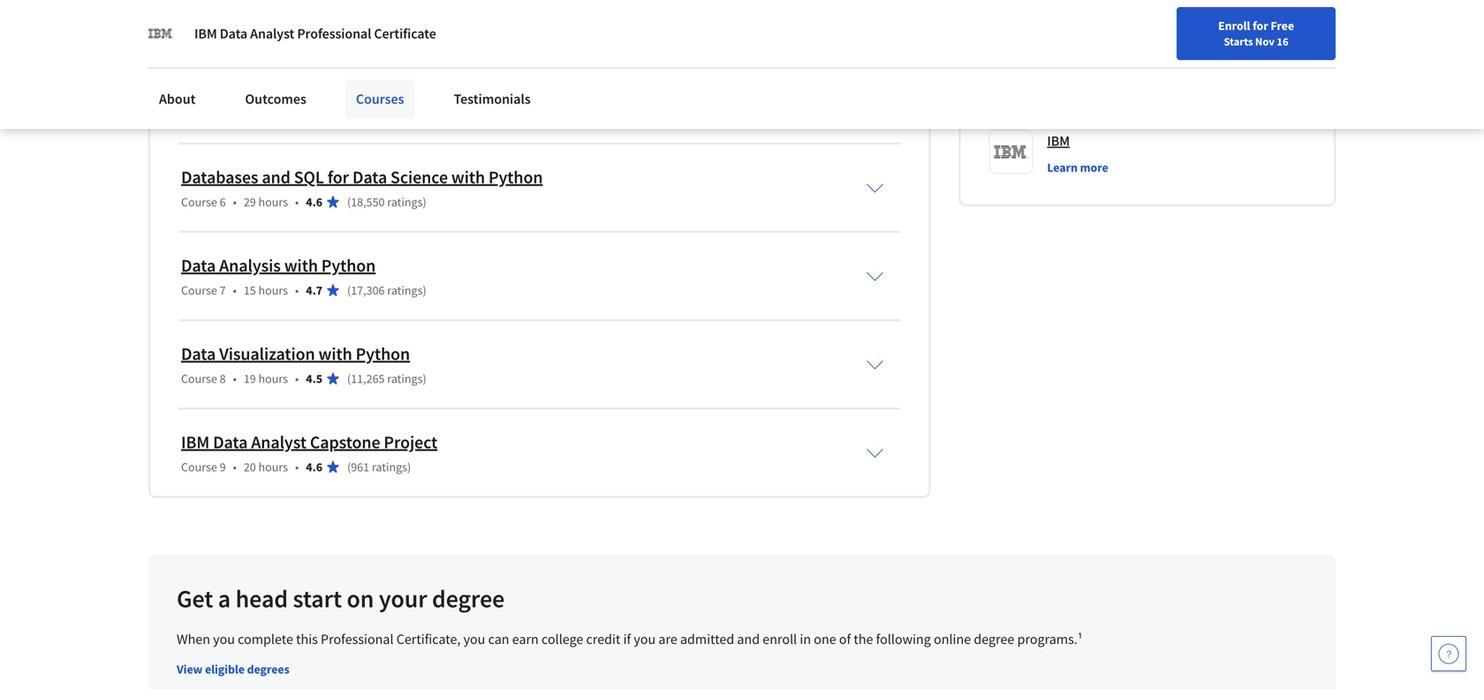 Task type: describe. For each thing, give the bounding box(es) containing it.
enroll
[[763, 630, 797, 648]]

data up course 7 • 15 hours •
[[181, 254, 216, 276]]

on
[[347, 583, 374, 614]]

the
[[854, 630, 873, 648]]

1 horizontal spatial degree
[[974, 630, 1015, 648]]

• down ibm data analyst capstone project
[[295, 459, 299, 475]]

0 horizontal spatial and
[[262, 166, 291, 188]]

testimonials
[[454, 90, 531, 108]]

) right courses
[[410, 106, 414, 121]]

) for data analysis with python
[[423, 282, 426, 298]]

credit
[[586, 630, 621, 648]]

• left the 19
[[233, 371, 237, 386]]

admitted
[[680, 630, 734, 648]]

data visualization with python link
[[181, 343, 410, 365]]

degrees
[[247, 661, 290, 677]]

english button
[[1114, 0, 1220, 57]]

programs.¹
[[1017, 630, 1083, 648]]

ratings for data analysis with python
[[387, 282, 423, 298]]

college
[[542, 630, 583, 648]]

ibm for ibm
[[1047, 132, 1070, 150]]

english
[[1145, 20, 1188, 38]]

3,684
[[345, 106, 372, 121]]

data up course 8 • 19 hours • on the left bottom of page
[[181, 343, 216, 365]]

4
[[220, 17, 226, 33]]

0 vertical spatial professional
[[297, 25, 371, 42]]

15
[[244, 282, 256, 298]]

1 course from the top
[[181, 17, 217, 33]]

( 18,550 ratings )
[[347, 194, 426, 210]]

ibm image
[[148, 21, 173, 46]]

ibm data analyst professional certificate
[[194, 25, 436, 42]]

0 vertical spatial 4.5
[[300, 106, 316, 121]]

view eligible degrees button
[[177, 660, 290, 678]]

course 6 • 29 hours •
[[181, 194, 299, 210]]

courses
[[356, 90, 404, 108]]

one
[[814, 630, 836, 648]]

python up 17,306
[[321, 254, 376, 276]]

course for data analysis with python
[[181, 282, 217, 298]]

1 horizontal spatial 8
[[244, 106, 250, 121]]

can
[[488, 630, 509, 648]]

course 4 • 25 hours •
[[181, 17, 299, 33]]

( 11,265 ratings )
[[347, 371, 426, 386]]

when
[[177, 630, 210, 648]]

0 vertical spatial science
[[359, 78, 416, 100]]

19
[[244, 371, 256, 386]]

about link
[[148, 80, 206, 118]]

ibm for ibm data analyst capstone project
[[181, 431, 210, 453]]

( for and
[[347, 194, 351, 210]]

( for analysis
[[347, 282, 351, 298]]

start
[[293, 583, 342, 614]]

( left certificate
[[347, 17, 351, 33]]

3 you from the left
[[634, 630, 656, 648]]

ratings right 33,855
[[387, 17, 423, 33]]

( for data
[[347, 459, 351, 475]]

python project for data science link
[[181, 78, 416, 100]]

29
[[244, 194, 256, 210]]

2 course from the top
[[181, 106, 217, 121]]

18,550
[[351, 194, 385, 210]]

course 8 • 19 hours •
[[181, 371, 299, 386]]

databases and sql for data science with python link
[[181, 166, 543, 188]]

7
[[220, 282, 226, 298]]

head
[[236, 583, 288, 614]]

• right "4"
[[233, 17, 237, 33]]

python down testimonials
[[489, 166, 543, 188]]

outcomes link
[[234, 80, 317, 118]]

• right 6
[[233, 194, 237, 210]]

• down the data visualization with python link
[[295, 371, 299, 386]]

4.7
[[306, 282, 322, 298]]

ratings right 3,684
[[375, 106, 410, 121]]

( left courses
[[341, 106, 345, 121]]

33,855
[[351, 17, 385, 33]]

sql
[[294, 166, 324, 188]]

analysis
[[219, 254, 281, 276]]

) for databases and sql for data science with python
[[423, 194, 426, 210]]

starts
[[1224, 34, 1253, 49]]

certificate,
[[396, 630, 461, 648]]

complete
[[238, 630, 293, 648]]

ibm data analyst capstone project link
[[181, 431, 438, 453]]

8 hours •
[[244, 106, 293, 121]]

certificate
[[374, 25, 436, 42]]

enroll
[[1218, 18, 1250, 34]]

17,306
[[351, 282, 385, 298]]

your
[[379, 583, 427, 614]]

of
[[839, 630, 851, 648]]

course 9 • 20 hours •
[[181, 459, 299, 475]]

hours for data
[[258, 459, 288, 475]]

python up course 5
[[181, 78, 235, 100]]

when you complete this professional certificate, you can earn college credit if you are admitted and enroll in one of the following online degree programs.¹
[[177, 630, 1083, 648]]

data up 9 on the bottom left
[[213, 431, 248, 453]]

python up ( 11,265 ratings )
[[356, 343, 410, 365]]

data analysis with python
[[181, 254, 376, 276]]

( 3,684 ratings )
[[341, 106, 414, 121]]

course for databases and sql for data science with python
[[181, 194, 217, 210]]

view eligible degrees
[[177, 661, 290, 677]]

learn more button
[[1047, 159, 1109, 176]]

learn
[[1047, 159, 1078, 175]]

16
[[1277, 34, 1289, 49]]

• down the sql
[[295, 194, 299, 210]]

1 vertical spatial 4.5
[[306, 371, 322, 386]]

ibm link
[[1047, 130, 1070, 151]]

courses link
[[345, 80, 415, 118]]

1 4.6 from the top
[[306, 17, 322, 33]]



Task type: vqa. For each thing, say whether or not it's contained in the screenshot.


Task type: locate. For each thing, give the bounding box(es) containing it.
• down python project for data science
[[289, 106, 293, 121]]

science up ( 3,684 ratings )
[[359, 78, 416, 100]]

python
[[181, 78, 235, 100], [489, 166, 543, 188], [321, 254, 376, 276], [356, 343, 410, 365]]

you
[[213, 630, 235, 648], [463, 630, 485, 648], [634, 630, 656, 648]]

course left the 19
[[181, 371, 217, 386]]

outcomes
[[245, 90, 306, 108]]

2 horizontal spatial you
[[634, 630, 656, 648]]

hours right 25
[[258, 17, 288, 33]]

1 horizontal spatial project
[[384, 431, 438, 453]]

( down data visualization with python
[[347, 371, 351, 386]]

view
[[177, 661, 203, 677]]

show notifications image
[[1246, 22, 1267, 43]]

more
[[1080, 159, 1109, 175]]

professional
[[297, 25, 371, 42], [321, 630, 394, 648]]

1 vertical spatial 4.6
[[306, 194, 322, 210]]

with down testimonials link
[[451, 166, 485, 188]]

4.5
[[300, 106, 316, 121], [306, 371, 322, 386]]

1 vertical spatial for
[[296, 78, 318, 100]]

1 vertical spatial ibm
[[1047, 132, 1070, 150]]

4.6 left 33,855
[[306, 17, 322, 33]]

4.6 down the sql
[[306, 194, 322, 210]]

nov
[[1255, 34, 1275, 49]]

( down databases and sql for data science with python link
[[347, 194, 351, 210]]

project up '( 961 ratings )'
[[384, 431, 438, 453]]

enroll for free starts nov 16
[[1218, 18, 1294, 49]]

learn more
[[1047, 159, 1109, 175]]

0 vertical spatial ibm
[[194, 25, 217, 42]]

ratings right "961"
[[372, 459, 407, 475]]

6
[[220, 194, 226, 210]]

if
[[623, 630, 631, 648]]

hours down python project for data science
[[252, 106, 282, 121]]

2 vertical spatial for
[[328, 166, 349, 188]]

data up 3,684
[[321, 78, 356, 100]]

4.6 down 'ibm data analyst capstone project' link
[[306, 459, 322, 475]]

1 vertical spatial and
[[737, 630, 760, 648]]

capstone
[[310, 431, 380, 453]]

6 course from the top
[[181, 459, 217, 475]]

2 vertical spatial ibm
[[181, 431, 210, 453]]

4.6 for analyst
[[306, 459, 322, 475]]

data right ibm 'icon'
[[220, 25, 247, 42]]

1 vertical spatial degree
[[974, 630, 1015, 648]]

1 vertical spatial project
[[384, 431, 438, 453]]

professional down on
[[321, 630, 394, 648]]

1 horizontal spatial you
[[463, 630, 485, 648]]

•
[[233, 17, 237, 33], [295, 17, 299, 33], [289, 106, 293, 121], [233, 194, 237, 210], [295, 194, 299, 210], [233, 282, 237, 298], [295, 282, 299, 298], [233, 371, 237, 386], [295, 371, 299, 386], [233, 459, 237, 475], [295, 459, 299, 475]]

0 horizontal spatial with
[[284, 254, 318, 276]]

ratings right 18,550
[[387, 194, 423, 210]]

2 4.6 from the top
[[306, 194, 322, 210]]

course left 5
[[181, 106, 217, 121]]

( right 4.7
[[347, 282, 351, 298]]

with up 4.7
[[284, 254, 318, 276]]

course
[[181, 17, 217, 33], [181, 106, 217, 121], [181, 194, 217, 210], [181, 282, 217, 298], [181, 371, 217, 386], [181, 459, 217, 475]]

(
[[347, 17, 351, 33], [341, 106, 345, 121], [347, 194, 351, 210], [347, 282, 351, 298], [347, 371, 351, 386], [347, 459, 351, 475]]

testimonials link
[[443, 80, 541, 118]]

5 course from the top
[[181, 371, 217, 386]]

hours for analysis
[[258, 282, 288, 298]]

0 horizontal spatial for
[[296, 78, 318, 100]]

data up 18,550
[[352, 166, 387, 188]]

) right 33,855
[[423, 17, 426, 33]]

4.5 down data visualization with python
[[306, 371, 322, 386]]

course 5
[[181, 106, 226, 121]]

ibm data analyst capstone project
[[181, 431, 438, 453]]

1 you from the left
[[213, 630, 235, 648]]

you right if
[[634, 630, 656, 648]]

0 vertical spatial 4.6
[[306, 17, 322, 33]]

databases
[[181, 166, 258, 188]]

and left the sql
[[262, 166, 291, 188]]

( 33,855 ratings )
[[347, 17, 426, 33]]

ratings right 17,306
[[387, 282, 423, 298]]

analyst
[[250, 25, 294, 42], [251, 431, 307, 453]]

ibm for ibm data analyst professional certificate
[[194, 25, 217, 42]]

0 vertical spatial analyst
[[250, 25, 294, 42]]

you up eligible
[[213, 630, 235, 648]]

analyst for capstone
[[251, 431, 307, 453]]

analyst up 20
[[251, 431, 307, 453]]

for
[[1253, 18, 1268, 34], [296, 78, 318, 100], [328, 166, 349, 188]]

data visualization with python
[[181, 343, 410, 365]]

( for visualization
[[347, 371, 351, 386]]

8 right 5
[[244, 106, 250, 121]]

( down capstone
[[347, 459, 351, 475]]

1 vertical spatial professional
[[321, 630, 394, 648]]

8
[[244, 106, 250, 121], [220, 371, 226, 386]]

degree up can
[[432, 583, 505, 614]]

get
[[177, 583, 213, 614]]

hours right '29'
[[258, 194, 288, 210]]

hours right 15
[[258, 282, 288, 298]]

( 17,306 ratings )
[[347, 282, 426, 298]]

free
[[1271, 18, 1294, 34]]

hours for and
[[258, 194, 288, 210]]

course left 9 on the bottom left
[[181, 459, 217, 475]]

0 horizontal spatial you
[[213, 630, 235, 648]]

ratings for databases and sql for data science with python
[[387, 194, 423, 210]]

0 vertical spatial for
[[1253, 18, 1268, 34]]

25
[[244, 17, 256, 33]]

hours right 20
[[258, 459, 288, 475]]

4.6 for sql
[[306, 194, 322, 210]]

) for data visualization with python
[[423, 371, 426, 386]]

0 vertical spatial and
[[262, 166, 291, 188]]

8 left the 19
[[220, 371, 226, 386]]

project
[[239, 78, 293, 100], [384, 431, 438, 453]]

science up ( 18,550 ratings )
[[391, 166, 448, 188]]

analyst for professional
[[250, 25, 294, 42]]

• left 4.7
[[295, 282, 299, 298]]

961
[[351, 459, 369, 475]]

1 horizontal spatial with
[[319, 343, 352, 365]]

20
[[244, 459, 256, 475]]

) right 18,550
[[423, 194, 426, 210]]

ratings for data visualization with python
[[387, 371, 423, 386]]

hours right the 19
[[258, 371, 288, 386]]

hours
[[258, 17, 288, 33], [252, 106, 282, 121], [258, 194, 288, 210], [258, 282, 288, 298], [258, 371, 288, 386], [258, 459, 288, 475]]

4.6
[[306, 17, 322, 33], [306, 194, 322, 210], [306, 459, 322, 475]]

1 horizontal spatial for
[[328, 166, 349, 188]]

5
[[220, 106, 226, 121]]

2 you from the left
[[463, 630, 485, 648]]

2 horizontal spatial with
[[451, 166, 485, 188]]

ibm up course 9 • 20 hours •
[[181, 431, 210, 453]]

0 vertical spatial 8
[[244, 106, 250, 121]]

hours for visualization
[[258, 371, 288, 386]]

4.5 down "python project for data science" link
[[300, 106, 316, 121]]

ratings
[[387, 17, 423, 33], [375, 106, 410, 121], [387, 194, 423, 210], [387, 282, 423, 298], [387, 371, 423, 386], [372, 459, 407, 475]]

a
[[218, 583, 231, 614]]

( 961 ratings )
[[347, 459, 411, 475]]

course 7 • 15 hours •
[[181, 282, 299, 298]]

for inside enroll for free starts nov 16
[[1253, 18, 1268, 34]]

course left 6
[[181, 194, 217, 210]]

visualization
[[219, 343, 315, 365]]

help center image
[[1438, 643, 1460, 664]]

project up 8 hours •
[[239, 78, 293, 100]]

science
[[359, 78, 416, 100], [391, 166, 448, 188]]

1 vertical spatial 8
[[220, 371, 226, 386]]

python project for data science
[[181, 78, 416, 100]]

None search field
[[252, 11, 676, 46]]

ibm
[[194, 25, 217, 42], [1047, 132, 1070, 150], [181, 431, 210, 453]]

about
[[159, 90, 196, 108]]

course left 7
[[181, 282, 217, 298]]

1 vertical spatial science
[[391, 166, 448, 188]]

in
[[800, 630, 811, 648]]

1 horizontal spatial and
[[737, 630, 760, 648]]

)
[[423, 17, 426, 33], [410, 106, 414, 121], [423, 194, 426, 210], [423, 282, 426, 298], [423, 371, 426, 386], [407, 459, 411, 475]]

2 vertical spatial 4.6
[[306, 459, 322, 475]]

following
[[876, 630, 931, 648]]

course for data visualization with python
[[181, 371, 217, 386]]

online
[[934, 630, 971, 648]]

ibm up learn
[[1047, 132, 1070, 150]]

degree right online
[[974, 630, 1015, 648]]

0 horizontal spatial project
[[239, 78, 293, 100]]

you left can
[[463, 630, 485, 648]]

degree
[[432, 583, 505, 614], [974, 630, 1015, 648]]

databases and sql for data science with python
[[181, 166, 543, 188]]

11,265
[[351, 371, 385, 386]]

get a head start on your degree
[[177, 583, 505, 614]]

ratings right '11,265'
[[387, 371, 423, 386]]

3 4.6 from the top
[[306, 459, 322, 475]]

1 vertical spatial analyst
[[251, 431, 307, 453]]

• right 9 on the bottom left
[[233, 459, 237, 475]]

4 course from the top
[[181, 282, 217, 298]]

are
[[659, 630, 677, 648]]

3 course from the top
[[181, 194, 217, 210]]

• right 7
[[233, 282, 237, 298]]

with for data analysis with python
[[284, 254, 318, 276]]

0 horizontal spatial 8
[[220, 371, 226, 386]]

0 vertical spatial project
[[239, 78, 293, 100]]

data analysis with python link
[[181, 254, 376, 276]]

this
[[296, 630, 318, 648]]

analyst right "4"
[[250, 25, 294, 42]]

professional up "python project for data science" link
[[297, 25, 371, 42]]

and left enroll
[[737, 630, 760, 648]]

eligible
[[205, 661, 245, 677]]

) right '11,265'
[[423, 371, 426, 386]]

0 vertical spatial degree
[[432, 583, 505, 614]]

0 vertical spatial with
[[451, 166, 485, 188]]

ibm left "4"
[[194, 25, 217, 42]]

with for data visualization with python
[[319, 343, 352, 365]]

1 vertical spatial with
[[284, 254, 318, 276]]

ratings for ibm data analyst capstone project
[[372, 459, 407, 475]]

) right 17,306
[[423, 282, 426, 298]]

with up '11,265'
[[319, 343, 352, 365]]

2 horizontal spatial for
[[1253, 18, 1268, 34]]

2 vertical spatial with
[[319, 343, 352, 365]]

9
[[220, 459, 226, 475]]

earn
[[512, 630, 539, 648]]

) right "961"
[[407, 459, 411, 475]]

course left "4"
[[181, 17, 217, 33]]

) for ibm data analyst capstone project
[[407, 459, 411, 475]]

0 horizontal spatial degree
[[432, 583, 505, 614]]

• right 25
[[295, 17, 299, 33]]

course for ibm data analyst capstone project
[[181, 459, 217, 475]]



